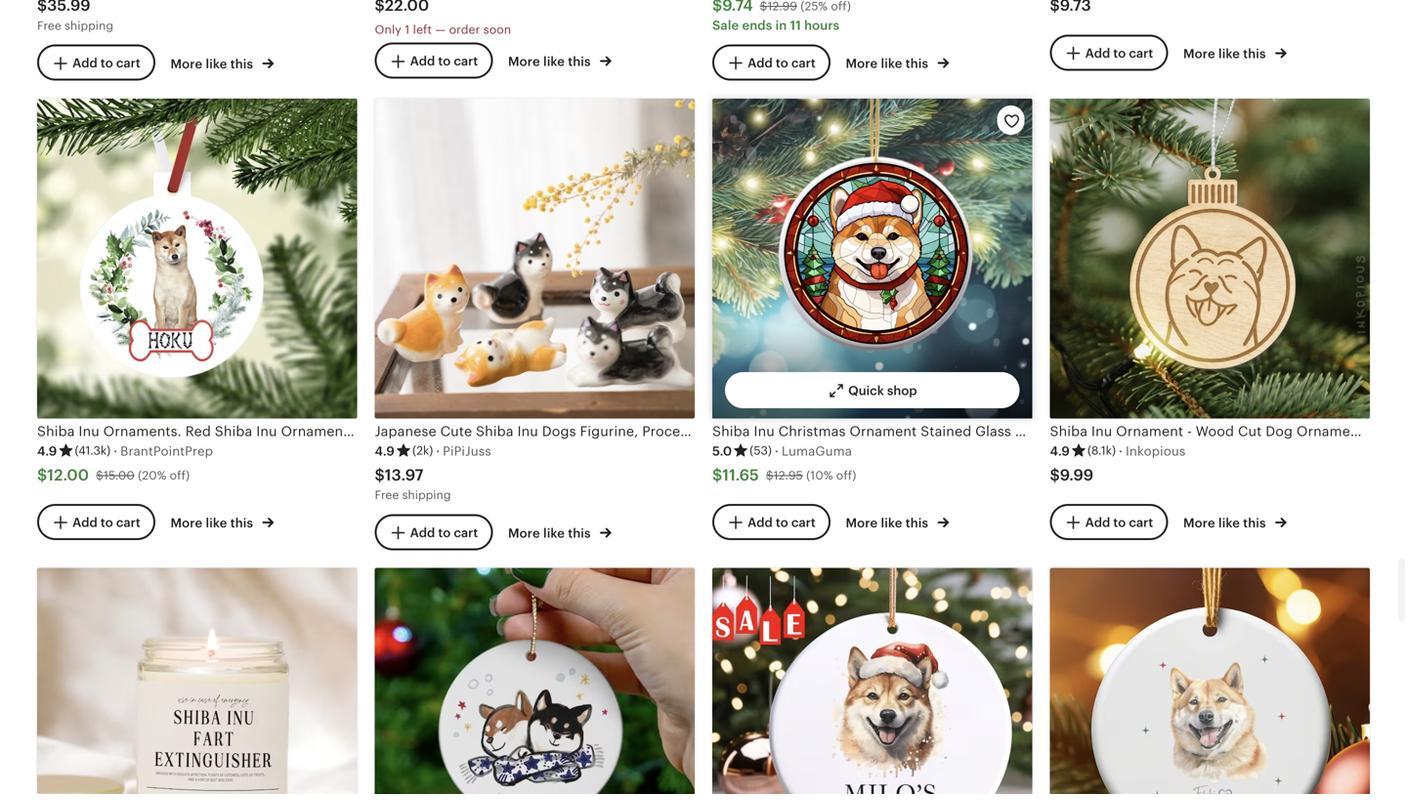 Task type: describe. For each thing, give the bounding box(es) containing it.
(8.1k)
[[1088, 445, 1116, 458]]

2 quick shop button from the left
[[476, 372, 594, 409]]

sale ends in 11 hours link
[[713, 0, 1033, 41]]

off) for 11.65
[[837, 469, 857, 483]]

12.00
[[47, 467, 89, 484]]

shipping inside $ 13.97 free shipping
[[402, 489, 451, 502]]

13.97
[[385, 467, 424, 484]]

hours
[[805, 18, 840, 33]]

shiba inu ornament - wood cut dog ornament, wooden dog ornaments christmas, first christmas image
[[1050, 99, 1371, 419]]

soon
[[484, 23, 511, 36]]

$ for 13.97
[[375, 467, 385, 484]]

· for $ 12.00 $ 15.00 (20% off)
[[114, 444, 117, 459]]

2 quick shop from the left
[[511, 384, 580, 398]]

shiba inu ornaments. red shiba inu ornament. cream shiba christmas tree ornament. perfect custom black and tan shiba inu gifts! dog mom gift image
[[37, 99, 357, 419]]

4.9 for $ 9.99
[[1050, 444, 1070, 459]]

free shipping link
[[37, 0, 357, 42]]

free shipping
[[37, 19, 113, 32]]

ends
[[742, 18, 773, 33]]

sale
[[713, 18, 739, 33]]

shop for $ 9.99
[[1225, 384, 1255, 398]]

personalized shiba inu ornament, dog mom gift, ceramic christmas tree decoration, shiba inu owner, animal lover image
[[1050, 569, 1371, 795]]

$ for 11.65
[[713, 467, 723, 484]]

quick for $ 9.99
[[1186, 384, 1222, 398]]

2 4.9 from the left
[[375, 444, 395, 459]]

2 shop from the left
[[550, 384, 580, 398]]

11.65
[[723, 467, 759, 484]]

japanese cute shiba inu dogs figurine, procelain shiba desktop ornament, shiba inu statue, shiba inu decor, shiba inu gift,buy 2 get 10% off image
[[375, 99, 695, 419]]

(10%
[[807, 469, 833, 483]]

$ 9.99
[[1050, 467, 1094, 484]]

$ 13.97 free shipping
[[375, 467, 451, 502]]

(20%
[[138, 469, 167, 483]]

(2k)
[[412, 445, 433, 458]]

shop for $ 11.65 $ 12.95 (10% off)
[[888, 384, 918, 398]]



Task type: locate. For each thing, give the bounding box(es) containing it.
1 horizontal spatial off)
[[837, 469, 857, 483]]

15.00
[[104, 469, 135, 483]]

· right (8.1k)
[[1119, 444, 1123, 459]]

4 quick shop from the left
[[1186, 384, 1255, 398]]

0 horizontal spatial off)
[[170, 469, 190, 483]]

12.95
[[774, 469, 803, 483]]

off) right (20%
[[170, 469, 190, 483]]

shiba inu fart extinguisher funny candle gift box for dog owner, new pet parent gift, shiba inu dog mom and dad birthday gift for dog lover image
[[37, 569, 357, 795]]

3 4.9 from the left
[[1050, 444, 1070, 459]]

3 · from the left
[[775, 444, 779, 459]]

off) inside $ 12.00 $ 15.00 (20% off)
[[170, 469, 190, 483]]

shop
[[212, 384, 242, 398], [550, 384, 580, 398], [888, 384, 918, 398], [1225, 384, 1255, 398]]

11
[[791, 18, 801, 33]]

1 vertical spatial product video element
[[1050, 569, 1371, 795]]

sale ends in 11 hours
[[713, 18, 840, 33]]

off)
[[170, 469, 190, 483], [837, 469, 857, 483]]

$ inside $ 12.00 $ 15.00 (20% off)
[[96, 469, 104, 483]]

off) right (10%
[[837, 469, 857, 483]]

1 quick shop from the left
[[173, 384, 242, 398]]

1 off) from the left
[[170, 469, 190, 483]]

0 horizontal spatial product video element
[[713, 99, 1033, 419]]

· right (2k)
[[436, 444, 440, 459]]

4.9 up 12.00
[[37, 444, 57, 459]]

2 quick from the left
[[511, 384, 547, 398]]

more
[[1184, 46, 1216, 61], [508, 54, 540, 69], [846, 56, 878, 71], [171, 56, 203, 71], [171, 516, 203, 531], [846, 516, 878, 531], [1184, 516, 1216, 531], [508, 526, 540, 541]]

1 · from the left
[[114, 444, 117, 459]]

1
[[405, 23, 410, 36]]

· right (41.3k)
[[114, 444, 117, 459]]

$ for 9.99
[[1050, 467, 1060, 484]]

4.9 up '13.97'
[[375, 444, 395, 459]]

only
[[375, 23, 402, 36]]

2 horizontal spatial 4.9
[[1050, 444, 1070, 459]]

5.0
[[713, 444, 732, 459]]

4 shop from the left
[[1225, 384, 1255, 398]]

1 horizontal spatial free
[[375, 489, 399, 502]]

3 quick from the left
[[849, 384, 884, 398]]

only 1 left — order soon link
[[375, 0, 695, 38]]

quick shop button
[[138, 372, 257, 409], [476, 372, 594, 409], [725, 372, 1020, 409], [1151, 372, 1270, 409]]

more like this
[[1184, 46, 1270, 61], [508, 54, 594, 69], [846, 56, 932, 71], [171, 56, 257, 71], [171, 516, 257, 531], [846, 516, 932, 531], [1184, 516, 1270, 531], [508, 526, 594, 541]]

0 horizontal spatial shipping
[[65, 19, 113, 32]]

off) inside the $ 11.65 $ 12.95 (10% off)
[[837, 469, 857, 483]]

4.9 for $ 12.00 $ 15.00 (20% off)
[[37, 444, 57, 459]]

$ inside $ 13.97 free shipping
[[375, 467, 385, 484]]

two shiba inu in scarf ceramic ornament | christmas tree deco holidays dog pet lovers gift cute snow image
[[375, 569, 695, 795]]

4.9 up $ 9.99
[[1050, 444, 1070, 459]]

0 vertical spatial product video element
[[713, 99, 1033, 419]]

only 1 left — order soon
[[375, 23, 511, 36]]

1 4.9 from the left
[[37, 444, 57, 459]]

$ 11.65 $ 12.95 (10% off)
[[713, 467, 857, 484]]

—
[[435, 23, 446, 36]]

(41.3k)
[[75, 445, 111, 458]]

quick for $ 11.65 $ 12.95 (10% off)
[[849, 384, 884, 398]]

0 vertical spatial free
[[37, 19, 61, 32]]

1 horizontal spatial product video element
[[1050, 569, 1371, 795]]

3 quick shop button from the left
[[725, 372, 1020, 409]]

4 quick shop button from the left
[[1151, 372, 1270, 409]]

left
[[413, 23, 432, 36]]

product video element
[[713, 99, 1033, 419], [1050, 569, 1371, 795]]

· for $ 11.65 $ 12.95 (10% off)
[[775, 444, 779, 459]]

quick shop button for $ 12.00 $ 15.00 (20% off)
[[138, 372, 257, 409]]

$ 12.00 $ 15.00 (20% off)
[[37, 467, 190, 484]]

1 quick from the left
[[173, 384, 209, 398]]

4.9
[[37, 444, 57, 459], [375, 444, 395, 459], [1050, 444, 1070, 459]]

quick shop button for $ 9.99
[[1151, 372, 1270, 409]]

more like this link
[[1184, 42, 1287, 63], [508, 51, 612, 71], [846, 52, 950, 72], [171, 53, 274, 73], [171, 512, 274, 533], [846, 512, 950, 533], [1184, 512, 1287, 533], [508, 523, 612, 543]]

0 horizontal spatial free
[[37, 19, 61, 32]]

quick
[[173, 384, 209, 398], [511, 384, 547, 398], [849, 384, 884, 398], [1186, 384, 1222, 398]]

product video element for personalized shiba inu ornament, dog mom gift, ceramic christmas tree decoration, shiba inu owner, animal lover image
[[1050, 569, 1371, 795]]

free
[[37, 19, 61, 32], [375, 489, 399, 502]]

$ inside the $ 11.65 $ 12.95 (10% off)
[[766, 469, 774, 483]]

add
[[1086, 46, 1111, 60], [410, 54, 435, 69], [748, 55, 773, 70], [72, 56, 98, 71], [72, 516, 98, 530], [748, 516, 773, 530], [1086, 516, 1111, 530], [410, 526, 435, 541]]

quick shop for $ 12.00 $ 15.00 (20% off)
[[173, 384, 242, 398]]

3 quick shop from the left
[[849, 384, 918, 398]]

add to cart button
[[1050, 34, 1168, 71], [375, 43, 493, 79], [713, 44, 831, 81], [37, 45, 155, 81], [37, 504, 155, 541], [713, 504, 831, 541], [1050, 504, 1168, 541], [375, 515, 493, 551]]

1 horizontal spatial shipping
[[402, 489, 451, 502]]

quick shop for $ 9.99
[[1186, 384, 1255, 398]]

$
[[37, 467, 47, 484], [375, 467, 385, 484], [713, 467, 723, 484], [1050, 467, 1060, 484], [96, 469, 104, 483], [766, 469, 774, 483]]

in
[[776, 18, 787, 33]]

0 vertical spatial shipping
[[65, 19, 113, 32]]

this
[[1244, 46, 1267, 61], [568, 54, 591, 69], [906, 56, 929, 71], [230, 56, 253, 71], [230, 516, 253, 531], [906, 516, 929, 531], [1244, 516, 1267, 531], [568, 526, 591, 541]]

2 · from the left
[[436, 444, 440, 459]]

9.99
[[1060, 467, 1094, 484]]

like
[[1219, 46, 1241, 61], [544, 54, 565, 69], [881, 56, 903, 71], [206, 56, 227, 71], [206, 516, 227, 531], [881, 516, 903, 531], [1219, 516, 1241, 531], [544, 526, 565, 541]]

shipping
[[65, 19, 113, 32], [402, 489, 451, 502]]

shiba inu christmas ornament stained glass dog ornament christmas gift family christmas tree ornament glass stained design image
[[713, 99, 1033, 419]]

dog christmas ornament personalized, shiba inu ornament, custom watercolor pet ornament, dog first christmas, custom dog ornament, dog gifts image
[[713, 569, 1033, 795]]

$ for 12.00
[[37, 467, 47, 484]]

4 quick from the left
[[1186, 384, 1222, 398]]

off) for 12.00
[[170, 469, 190, 483]]

quick shop for $ 11.65 $ 12.95 (10% off)
[[849, 384, 918, 398]]

add to cart
[[1086, 46, 1154, 60], [410, 54, 478, 69], [748, 55, 816, 70], [72, 56, 141, 71], [72, 516, 141, 530], [748, 516, 816, 530], [1086, 516, 1154, 530], [410, 526, 478, 541]]

1 shop from the left
[[212, 384, 242, 398]]

(53)
[[750, 445, 772, 458]]

1 quick shop button from the left
[[138, 372, 257, 409]]

product video element for shiba inu christmas ornament stained glass dog ornament christmas gift family christmas tree ornament glass stained design image
[[713, 99, 1033, 419]]

quick shop button for $ 11.65 $ 12.95 (10% off)
[[725, 372, 1020, 409]]

cart
[[1129, 46, 1154, 60], [454, 54, 478, 69], [792, 55, 816, 70], [116, 56, 141, 71], [116, 516, 141, 530], [792, 516, 816, 530], [1129, 516, 1154, 530], [454, 526, 478, 541]]

quick shop
[[173, 384, 242, 398], [511, 384, 580, 398], [849, 384, 918, 398], [1186, 384, 1255, 398]]

1 vertical spatial free
[[375, 489, 399, 502]]

3 shop from the left
[[888, 384, 918, 398]]

order
[[449, 23, 480, 36]]

· for $ 9.99
[[1119, 444, 1123, 459]]

4 · from the left
[[1119, 444, 1123, 459]]

shop for $ 12.00 $ 15.00 (20% off)
[[212, 384, 242, 398]]

to
[[1114, 46, 1126, 60], [438, 54, 451, 69], [776, 55, 789, 70], [101, 56, 113, 71], [101, 516, 113, 530], [776, 516, 789, 530], [1114, 516, 1126, 530], [438, 526, 451, 541]]

1 horizontal spatial 4.9
[[375, 444, 395, 459]]

quick for $ 12.00 $ 15.00 (20% off)
[[173, 384, 209, 398]]

1 vertical spatial shipping
[[402, 489, 451, 502]]

2 off) from the left
[[837, 469, 857, 483]]

0 horizontal spatial 4.9
[[37, 444, 57, 459]]

free inside $ 13.97 free shipping
[[375, 489, 399, 502]]

· right (53)
[[775, 444, 779, 459]]

·
[[114, 444, 117, 459], [436, 444, 440, 459], [775, 444, 779, 459], [1119, 444, 1123, 459]]



Task type: vqa. For each thing, say whether or not it's contained in the screenshot.
And within the "Get The Smartest, Most Up-To-Date Guidance On Developing Your Pricing Strategy To Reach New Customers, Increase Profits, And Grow Your Business."
no



